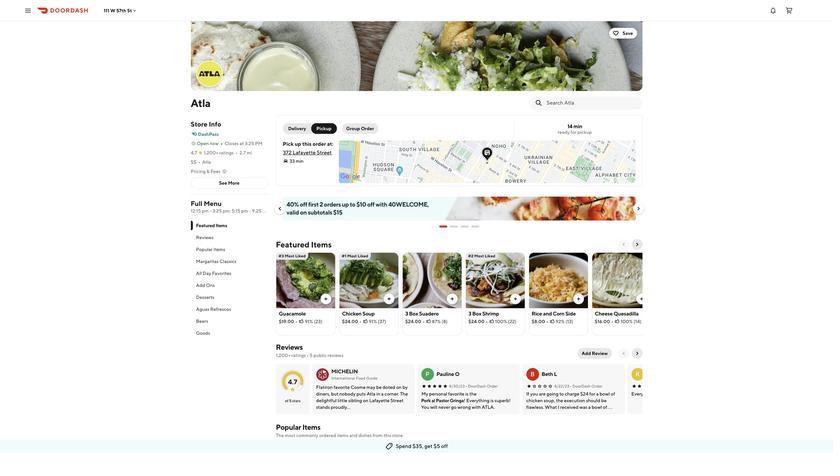 Task type: locate. For each thing, give the bounding box(es) containing it.
this
[[302, 141, 312, 147], [384, 433, 391, 439]]

1 100% from the left
[[495, 319, 507, 325]]

reviews inside reviews 1,200+ ratings • 5 public reviews
[[276, 343, 303, 352]]

5:15
[[232, 209, 240, 214]]

add inside button
[[582, 351, 591, 357]]

0 horizontal spatial $24.00
[[342, 319, 358, 325]]

items up the "reviews" button
[[216, 223, 227, 229]]

doordash right the 8/30/23
[[468, 384, 486, 389]]

100% (22)
[[495, 319, 517, 325]]

min for 33
[[296, 159, 304, 164]]

1 horizontal spatial 100%
[[621, 319, 633, 325]]

0 horizontal spatial 91%
[[305, 319, 313, 325]]

3
[[405, 311, 408, 317], [469, 311, 472, 317]]

atla image
[[191, 21, 643, 91], [197, 61, 222, 86]]

review
[[592, 351, 608, 357]]

this inside popular items the most commonly ordered items and dishes from this store
[[384, 433, 391, 439]]

0 horizontal spatial doordash
[[468, 384, 486, 389]]

1,200+ down reviews link
[[276, 353, 291, 359]]

from
[[373, 433, 383, 439]]

popular up margaritas
[[196, 247, 213, 253]]

atla up store
[[191, 97, 211, 109]]

0 vertical spatial this
[[302, 141, 312, 147]]

91% left '(23)'
[[305, 319, 313, 325]]

0 vertical spatial ratings
[[219, 150, 234, 156]]

1 add item to cart image from the left
[[386, 297, 392, 302]]

3 $24.00 from the left
[[469, 319, 485, 325]]

0 horizontal spatial featured items
[[196, 223, 227, 229]]

0 horizontal spatial up
[[295, 141, 301, 147]]

items down subtotals
[[311, 240, 332, 250]]

2 add item to cart image from the left
[[450, 297, 455, 302]]

0 vertical spatial 3:25
[[245, 141, 254, 146]]

info
[[209, 120, 221, 128]]

full menu 12:15 pm - 3:25 pm; 5:15 pm - 9:25 pm
[[191, 200, 269, 214]]

of 5 stars
[[285, 399, 301, 404]]

ratings down closes
[[219, 150, 234, 156]]

1 add item to cart image from the left
[[323, 297, 329, 302]]

group order
[[346, 126, 374, 131]]

2 doordash from the left
[[573, 384, 591, 389]]

1 horizontal spatial pm
[[241, 209, 248, 214]]

doordash right 4/22/23 on the right of page
[[573, 384, 591, 389]]

1 horizontal spatial featured items
[[276, 240, 332, 250]]

dishes
[[359, 433, 372, 439]]

3 left suadero
[[405, 311, 408, 317]]

1 horizontal spatial $24.00
[[405, 319, 422, 325]]

1 horizontal spatial doordash
[[573, 384, 591, 389]]

0 horizontal spatial reviews
[[196, 235, 214, 241]]

previous button of carousel image left valid
[[277, 206, 283, 212]]

items up the "margaritas classics"
[[214, 247, 225, 253]]

notification bell image
[[770, 6, 778, 14]]

pick up this order at: 372 lafayette street
[[283, 141, 334, 156]]

1 horizontal spatial add
[[582, 351, 591, 357]]

dashpass
[[198, 132, 219, 137]]

2 $24.00 from the left
[[405, 319, 422, 325]]

guacamole image
[[276, 253, 335, 309], [405, 445, 457, 454]]

0 horizontal spatial -
[[210, 209, 212, 214]]

3 box shrimp image
[[466, 253, 525, 309]]

• down the cheese quesadilla
[[612, 319, 614, 325]]

$24.00 down "chicken"
[[342, 319, 358, 325]]

2 horizontal spatial $24.00
[[469, 319, 485, 325]]

2
[[320, 201, 323, 208]]

3:25 right at
[[245, 141, 254, 146]]

box left suadero
[[409, 311, 418, 317]]

liked
[[295, 254, 306, 259], [358, 254, 368, 259], [485, 254, 496, 259]]

1 horizontal spatial min
[[574, 123, 582, 130]]

reviews
[[196, 235, 214, 241], [276, 343, 303, 352]]

most for 3 box shrimp
[[475, 254, 484, 259]]

1 horizontal spatial • doordash order
[[570, 384, 603, 389]]

111
[[104, 8, 109, 13]]

add left review
[[582, 351, 591, 357]]

3 left the shrimp
[[469, 311, 472, 317]]

Delivery radio
[[283, 123, 316, 134]]

most right #3
[[285, 254, 294, 259]]

previous image
[[621, 351, 627, 357]]

1 vertical spatial this
[[384, 433, 391, 439]]

100% down quesadilla
[[621, 319, 633, 325]]

pork
[[421, 399, 431, 404]]

1 vertical spatial min
[[296, 159, 304, 164]]

popular for popular items
[[196, 247, 213, 253]]

3 for 3 box suadero
[[405, 311, 408, 317]]

1 horizontal spatial liked
[[358, 254, 368, 259]]

1 vertical spatial atla
[[202, 160, 211, 165]]

• left public
[[307, 353, 309, 359]]

international
[[332, 376, 355, 381]]

cheese quesadilla image
[[592, 253, 651, 309]]

$15
[[333, 209, 343, 216]]

order methods option group
[[283, 123, 337, 134]]

0 vertical spatial 5
[[310, 353, 313, 359]]

$$
[[191, 160, 196, 165]]

add item to cart image
[[386, 297, 392, 302], [450, 297, 455, 302], [513, 297, 518, 302], [576, 297, 581, 302]]

min right "14"
[[574, 123, 582, 130]]

1,200+ ratings •
[[204, 150, 238, 156]]

featured
[[196, 223, 215, 229], [276, 240, 310, 250]]

1 vertical spatial ratings
[[292, 353, 306, 359]]

1 pm from the left
[[202, 209, 209, 214]]

2 horizontal spatial liked
[[485, 254, 496, 259]]

items inside heading
[[311, 240, 332, 250]]

1 horizontal spatial this
[[384, 433, 391, 439]]

$24.00 down 3 box suadero
[[405, 319, 422, 325]]

0 horizontal spatial 100%
[[495, 319, 507, 325]]

1 • doordash order from the left
[[466, 384, 498, 389]]

favorites
[[212, 271, 232, 276]]

$24.00
[[342, 319, 358, 325], [405, 319, 422, 325], [469, 319, 485, 325]]

1 horizontal spatial box
[[472, 311, 482, 317]]

off right $5
[[441, 444, 448, 450]]

pm right 12:15
[[202, 209, 209, 214]]

0 horizontal spatial most
[[285, 254, 294, 259]]

add ons
[[196, 283, 215, 288]]

0 horizontal spatial and
[[350, 433, 358, 439]]

1 horizontal spatial -
[[249, 209, 251, 214]]

0 vertical spatial min
[[574, 123, 582, 130]]

items inside popular items the most commonly ordered items and dishes from this store
[[302, 424, 321, 432]]

next image
[[635, 351, 640, 357]]

1 vertical spatial previous button of carousel image
[[621, 242, 627, 248]]

100% for 3 box shrimp
[[495, 319, 507, 325]]

#3
[[279, 254, 284, 259]]

soup
[[363, 311, 375, 317]]

pm
[[202, 209, 209, 214], [241, 209, 248, 214], [262, 209, 269, 214]]

1 $24.00 from the left
[[342, 319, 358, 325]]

0 horizontal spatial guacamole image
[[276, 253, 335, 309]]

3:25 down menu
[[213, 209, 222, 214]]

and right items
[[350, 433, 358, 439]]

add item to cart image for the topmost guacamole image
[[323, 297, 329, 302]]

margaritas classics
[[196, 259, 237, 264]]

-
[[210, 209, 212, 214], [249, 209, 251, 214]]

0 horizontal spatial pm
[[202, 209, 209, 214]]

3 pm from the left
[[262, 209, 269, 214]]

0 horizontal spatial 3:25
[[213, 209, 222, 214]]

0 horizontal spatial 1,200+
[[204, 150, 218, 156]]

up right the pick
[[295, 141, 301, 147]]

91%
[[305, 319, 313, 325], [369, 319, 377, 325]]

w
[[110, 8, 115, 13]]

1 horizontal spatial order
[[487, 384, 498, 389]]

popular inside popular items the most commonly ordered items and dishes from this store
[[276, 424, 301, 432]]

1 vertical spatial 5
[[289, 399, 292, 404]]

most for chicken soup
[[347, 254, 357, 259]]

40%
[[287, 201, 299, 208]]

2 100% from the left
[[621, 319, 633, 325]]

pm right 9:25
[[262, 209, 269, 214]]

aguas
[[196, 307, 209, 312]]

1 horizontal spatial featured
[[276, 240, 310, 250]]

1,200+
[[204, 150, 218, 156], [276, 353, 291, 359]]

beth l
[[542, 372, 557, 378]]

5
[[310, 353, 313, 359], [289, 399, 292, 404]]

add item to cart image for 'cheese quesadilla' image
[[639, 297, 645, 302]]

0 horizontal spatial ratings
[[219, 150, 234, 156]]

pm;
[[223, 209, 231, 214]]

0 horizontal spatial featured
[[196, 223, 215, 229]]

2 horizontal spatial order
[[592, 384, 603, 389]]

valid
[[287, 209, 299, 216]]

items up commonly
[[302, 424, 321, 432]]

1 3 from the left
[[405, 311, 408, 317]]

0 horizontal spatial this
[[302, 141, 312, 147]]

2 - from the left
[[249, 209, 251, 214]]

4 add item to cart image from the left
[[576, 297, 581, 302]]

popular inside button
[[196, 247, 213, 253]]

0 horizontal spatial min
[[296, 159, 304, 164]]

2 3 from the left
[[469, 311, 472, 317]]

off up on
[[300, 201, 307, 208]]

3 most from the left
[[475, 254, 484, 259]]

for
[[571, 130, 577, 135]]

up
[[295, 141, 301, 147], [342, 201, 349, 208]]

pick
[[283, 141, 294, 147]]

see more button
[[191, 178, 268, 189]]

all day favorites
[[196, 271, 232, 276]]

0 horizontal spatial liked
[[295, 254, 306, 259]]

0 horizontal spatial 3
[[405, 311, 408, 317]]

order
[[361, 126, 374, 131], [487, 384, 498, 389], [592, 384, 603, 389]]

#2
[[468, 254, 474, 259]]

beers
[[196, 319, 208, 324]]

group
[[346, 126, 360, 131]]

2 box from the left
[[472, 311, 482, 317]]

#1
[[342, 254, 347, 259]]

1 vertical spatial 3:25
[[213, 209, 222, 214]]

atla up pricing & fees
[[202, 160, 211, 165]]

most right #2
[[475, 254, 484, 259]]

1 horizontal spatial 3:25
[[245, 141, 254, 146]]

add review button
[[578, 349, 612, 359]]

reviews inside button
[[196, 235, 214, 241]]

add item to cart image
[[323, 297, 329, 302], [639, 297, 645, 302]]

featured inside heading
[[276, 240, 310, 250]]

1 vertical spatial 4.7
[[288, 378, 297, 386]]

pm right the 5:15 on the top left
[[241, 209, 248, 214]]

1 horizontal spatial 5
[[310, 353, 313, 359]]

1 vertical spatial up
[[342, 201, 349, 208]]

91% down soup
[[369, 319, 377, 325]]

$24.00 for 3 box shrimp
[[469, 319, 485, 325]]

min right 33
[[296, 159, 304, 164]]

1 horizontal spatial most
[[347, 254, 357, 259]]

1 vertical spatial 1,200+
[[276, 353, 291, 359]]

1 horizontal spatial 91%
[[369, 319, 377, 325]]

popular up 'most'
[[276, 424, 301, 432]]

0 vertical spatial and
[[543, 311, 552, 317]]

• down chicken soup
[[360, 319, 362, 325]]

mi
[[247, 150, 252, 156]]

1 horizontal spatial up
[[342, 201, 349, 208]]

1 horizontal spatial previous button of carousel image
[[621, 242, 627, 248]]

off right $10
[[367, 201, 375, 208]]

featured down 12:15
[[196, 223, 215, 229]]

2 horizontal spatial most
[[475, 254, 484, 259]]

• left 2.7
[[236, 150, 238, 156]]

add for add ons
[[196, 283, 205, 288]]

popular items the most commonly ordered items and dishes from this store
[[276, 424, 403, 439]]

most for guacamole
[[285, 254, 294, 259]]

add
[[196, 283, 205, 288], [582, 351, 591, 357]]

add inside 'button'
[[196, 283, 205, 288]]

2 add item to cart image from the left
[[639, 297, 645, 302]]

this inside pick up this order at: 372 lafayette street
[[302, 141, 312, 147]]

3 box suadero image
[[403, 253, 462, 309]]

spend $35, get $5 off
[[396, 444, 448, 450]]

4.7 up $$
[[191, 150, 197, 156]]

1 box from the left
[[409, 311, 418, 317]]

box for suadero
[[409, 311, 418, 317]]

2 horizontal spatial off
[[441, 444, 448, 450]]

and right rice
[[543, 311, 552, 317]]

delivery
[[288, 126, 306, 131]]

corn
[[553, 311, 565, 317]]

1 vertical spatial and
[[350, 433, 358, 439]]

0 horizontal spatial order
[[361, 126, 374, 131]]

• down 3 box suadero
[[423, 319, 425, 325]]

1 vertical spatial featured
[[276, 240, 310, 250]]

side
[[566, 311, 576, 317]]

2 horizontal spatial pm
[[262, 209, 269, 214]]

off
[[300, 201, 307, 208], [367, 201, 375, 208], [441, 444, 448, 450]]

lafayette
[[293, 150, 316, 156]]

1 horizontal spatial 4.7
[[288, 378, 297, 386]]

0 horizontal spatial box
[[409, 311, 418, 317]]

2 liked from the left
[[358, 254, 368, 259]]

0 items, open order cart image
[[785, 6, 793, 14]]

4.7 up of 5 stars
[[288, 378, 297, 386]]

1 horizontal spatial off
[[367, 201, 375, 208]]

reviews up popular items
[[196, 235, 214, 241]]

add item to cart image for 3 box suadero image
[[450, 297, 455, 302]]

5 left public
[[310, 353, 313, 359]]

this right from
[[384, 433, 391, 439]]

featured items down pm;
[[196, 223, 227, 229]]

0 horizontal spatial add item to cart image
[[323, 297, 329, 302]]

featured up '#3 most liked'
[[276, 240, 310, 250]]

3 add item to cart image from the left
[[513, 297, 518, 302]]

5 right "of"
[[289, 399, 292, 404]]

1 horizontal spatial and
[[543, 311, 552, 317]]

1 vertical spatial add
[[582, 351, 591, 357]]

pickup
[[578, 130, 592, 135]]

• down guacamole
[[296, 319, 298, 325]]

- down menu
[[210, 209, 212, 214]]

box for shrimp
[[472, 311, 482, 317]]

pricing & fees
[[191, 169, 221, 174]]

k
[[636, 371, 640, 378]]

0 vertical spatial add
[[196, 283, 205, 288]]

on
[[300, 209, 307, 216]]

1,200+ down now
[[204, 150, 218, 156]]

2 • doordash order from the left
[[570, 384, 603, 389]]

suadero
[[419, 311, 439, 317]]

this up '372 lafayette street' link
[[302, 141, 312, 147]]

#2 most liked
[[468, 254, 496, 259]]

1 horizontal spatial 1,200+
[[276, 353, 291, 359]]

1 horizontal spatial ratings
[[292, 353, 306, 359]]

Pickup radio
[[311, 123, 337, 134]]

all day favorites button
[[191, 268, 268, 280]]

0 vertical spatial featured
[[196, 223, 215, 229]]

pricing
[[191, 169, 206, 174]]

2 most from the left
[[347, 254, 357, 259]]

1 vertical spatial popular
[[276, 424, 301, 432]]

• right $$
[[198, 160, 200, 165]]

0 horizontal spatial popular
[[196, 247, 213, 253]]

0 horizontal spatial previous button of carousel image
[[277, 206, 283, 212]]

• doordash order right the 8/30/23
[[466, 384, 498, 389]]

100% for cheese quesadilla
[[621, 319, 633, 325]]

$24.00 for 3 box suadero
[[405, 319, 422, 325]]

0 vertical spatial previous button of carousel image
[[277, 206, 283, 212]]

min inside 14 min ready for pickup
[[574, 123, 582, 130]]

- left 9:25
[[249, 209, 251, 214]]

0 vertical spatial featured items
[[196, 223, 227, 229]]

most right the #1 in the bottom of the page
[[347, 254, 357, 259]]

reviews button
[[191, 232, 268, 244]]

previous button of carousel image left next button of carousel icon
[[621, 242, 627, 248]]

1 horizontal spatial add item to cart image
[[639, 297, 645, 302]]

and inside popular items the most commonly ordered items and dishes from this store
[[350, 433, 358, 439]]

4.7
[[191, 150, 197, 156], [288, 378, 297, 386]]

• right the 8/30/23
[[466, 384, 467, 389]]

add left the ons
[[196, 283, 205, 288]]

(14)
[[634, 319, 642, 325]]

0 vertical spatial 4.7
[[191, 150, 197, 156]]

1 vertical spatial reviews
[[276, 343, 303, 352]]

100% left (22)
[[495, 319, 507, 325]]

5 inside reviews 1,200+ ratings • 5 public reviews
[[310, 353, 313, 359]]

box left the shrimp
[[472, 311, 482, 317]]

liked down the featured items heading on the bottom left of the page
[[295, 254, 306, 259]]

ratings down reviews link
[[292, 353, 306, 359]]

2 91% from the left
[[369, 319, 377, 325]]

3 liked from the left
[[485, 254, 496, 259]]

92% (13)
[[556, 319, 573, 325]]

popular for popular items the most commonly ordered items and dishes from this store
[[276, 424, 301, 432]]

1 horizontal spatial reviews
[[276, 343, 303, 352]]

previous button of carousel image
[[277, 206, 283, 212], [621, 242, 627, 248]]

1 91% from the left
[[305, 319, 313, 325]]

featured items up '#3 most liked'
[[276, 240, 332, 250]]

add item to cart image for "3 box shrimp" image
[[513, 297, 518, 302]]

up left to
[[342, 201, 349, 208]]

with
[[376, 201, 387, 208]]

reviews down $19.00
[[276, 343, 303, 352]]

9:25
[[252, 209, 262, 214]]

1 horizontal spatial popular
[[276, 424, 301, 432]]

1 most from the left
[[285, 254, 294, 259]]

more
[[228, 181, 240, 186]]

cheese quesadilla
[[595, 311, 639, 317]]

1 liked from the left
[[295, 254, 306, 259]]

aguas refrescos
[[196, 307, 231, 312]]

3 for 3 box shrimp
[[469, 311, 472, 317]]

0 vertical spatial up
[[295, 141, 301, 147]]

• doordash order right 4/22/23 on the right of page
[[570, 384, 603, 389]]

0 vertical spatial popular
[[196, 247, 213, 253]]

1 horizontal spatial 3
[[469, 311, 472, 317]]

372
[[283, 150, 292, 156]]

liked right the #1 in the bottom of the page
[[358, 254, 368, 259]]

up inside the 40% off first 2 orders up to $10 off with 40welcome, valid on subtotals $15
[[342, 201, 349, 208]]

0 horizontal spatial add
[[196, 283, 205, 288]]

0 vertical spatial atla
[[191, 97, 211, 109]]

p
[[426, 371, 430, 378]]

liked right #2
[[485, 254, 496, 259]]

liked for chicken soup
[[358, 254, 368, 259]]

add ons button
[[191, 280, 268, 292]]

0 vertical spatial reviews
[[196, 235, 214, 241]]

public
[[314, 353, 327, 359]]

0 horizontal spatial • doordash order
[[466, 384, 498, 389]]

1 vertical spatial guacamole image
[[405, 445, 457, 454]]

$24.00 down 3 box shrimp
[[469, 319, 485, 325]]

0 horizontal spatial 4.7
[[191, 150, 197, 156]]

1 doordash from the left
[[468, 384, 486, 389]]



Task type: describe. For each thing, give the bounding box(es) containing it.
ratings inside reviews 1,200+ ratings • 5 public reviews
[[292, 353, 306, 359]]

items
[[337, 433, 349, 439]]

chicken soup
[[342, 311, 375, 317]]

to
[[350, 201, 356, 208]]

$35,
[[413, 444, 424, 450]]

most
[[285, 433, 295, 439]]

• right 4/22/23 on the right of page
[[570, 384, 572, 389]]

$5
[[434, 444, 440, 450]]

first
[[308, 201, 319, 208]]

3:25 inside full menu 12:15 pm - 3:25 pm; 5:15 pm - 9:25 pm
[[213, 209, 222, 214]]

$16.00
[[595, 319, 610, 325]]

add item to cart image for rice and corn side image
[[576, 297, 581, 302]]

$$ • atla
[[191, 160, 211, 165]]

(23)
[[314, 319, 322, 325]]

margaritas
[[196, 259, 219, 264]]

57th
[[116, 8, 126, 13]]

spend
[[396, 444, 412, 450]]

order for b
[[592, 384, 603, 389]]

#1 most liked
[[342, 254, 368, 259]]

• inside reviews 1,200+ ratings • 5 public reviews
[[307, 353, 309, 359]]

Item Search search field
[[547, 99, 637, 107]]

gringa
[[450, 399, 464, 404]]

closes
[[225, 141, 239, 146]]

next button of carousel image
[[636, 206, 641, 212]]

• right $8.00
[[547, 319, 549, 325]]

the
[[276, 433, 284, 439]]

store info
[[191, 120, 221, 128]]

store
[[191, 120, 208, 128]]

0 vertical spatial guacamole image
[[276, 253, 335, 309]]

4/22/23
[[554, 384, 570, 389]]

see more
[[219, 181, 240, 186]]

orders
[[324, 201, 341, 208]]

14
[[568, 123, 573, 130]]

desserts
[[196, 295, 214, 300]]

0 vertical spatial 1,200+
[[204, 150, 218, 156]]

0 horizontal spatial 5
[[289, 399, 292, 404]]

12:15
[[191, 209, 201, 214]]

pauline o
[[437, 372, 460, 378]]

goods
[[196, 331, 210, 336]]

• doordash order for p
[[466, 384, 498, 389]]

next button of carousel image
[[635, 242, 640, 248]]

$19.00
[[279, 319, 294, 325]]

add for add review
[[582, 351, 591, 357]]

commonly
[[296, 433, 318, 439]]

powered by google image
[[341, 174, 360, 180]]

40welcome,
[[388, 201, 429, 208]]

popular items
[[196, 247, 225, 253]]

111 w 57th st button
[[104, 8, 137, 13]]

goods button
[[191, 328, 268, 340]]

cheese
[[595, 311, 613, 317]]

ons
[[206, 283, 215, 288]]

(13)
[[566, 319, 573, 325]]

add review
[[582, 351, 608, 357]]

111 w 57th st
[[104, 8, 132, 13]]

b
[[531, 371, 535, 378]]

2 pm from the left
[[241, 209, 248, 214]]

min for 14
[[574, 123, 582, 130]]

order inside button
[[361, 126, 374, 131]]

0 horizontal spatial off
[[300, 201, 307, 208]]

pauline
[[437, 372, 454, 378]]

liked for 3 box shrimp
[[485, 254, 496, 259]]

fees
[[211, 169, 221, 174]]

• doordash order for b
[[570, 384, 603, 389]]

open now
[[197, 141, 219, 146]]

92%
[[556, 319, 565, 325]]

1,200+ inside reviews 1,200+ ratings • 5 public reviews
[[276, 353, 291, 359]]

desserts button
[[191, 292, 268, 304]]

save
[[623, 31, 633, 36]]

open menu image
[[24, 6, 32, 14]]

pork al pastor gringa button
[[421, 398, 464, 405]]

91% (23)
[[305, 319, 322, 325]]

1 - from the left
[[210, 209, 212, 214]]

• closes at 3:25 pm
[[221, 141, 263, 146]]

&
[[207, 169, 210, 174]]

3 box suadero
[[405, 311, 439, 317]]

8/30/23
[[449, 384, 465, 389]]

map region
[[326, 126, 666, 212]]

87% (8)
[[432, 319, 448, 325]]

select promotional banner element
[[439, 221, 479, 233]]

beers button
[[191, 316, 268, 328]]

at
[[240, 141, 244, 146]]

reviews for reviews
[[196, 235, 214, 241]]

$24.00 for chicken soup
[[342, 319, 358, 325]]

liked for guacamole
[[295, 254, 306, 259]]

shrimp
[[482, 311, 499, 317]]

$8.00
[[532, 319, 545, 325]]

doordash for b
[[573, 384, 591, 389]]

reviews link
[[276, 343, 303, 352]]

michelin international food guide
[[332, 369, 378, 381]]

$10
[[357, 201, 366, 208]]

reviews 1,200+ ratings • 5 public reviews
[[276, 343, 344, 359]]

add item to cart image for chicken soup image
[[386, 297, 392, 302]]

beth
[[542, 372, 553, 378]]

now
[[210, 141, 219, 146]]

all
[[196, 271, 202, 276]]

372 lafayette street link
[[283, 150, 332, 156]]

1 horizontal spatial guacamole image
[[405, 445, 457, 454]]

chicken soup image
[[340, 253, 398, 309]]

91% for chicken soup
[[369, 319, 377, 325]]

14 min ready for pickup
[[558, 123, 592, 135]]

reviews for reviews 1,200+ ratings • 5 public reviews
[[276, 343, 303, 352]]

order for p
[[487, 384, 498, 389]]

91% for guacamole
[[305, 319, 313, 325]]

doordash for p
[[468, 384, 486, 389]]

items inside button
[[214, 247, 225, 253]]

pork al pastor gringa
[[421, 399, 464, 404]]

pm
[[255, 141, 263, 146]]

menu
[[204, 200, 222, 208]]

up inside pick up this order at: 372 lafayette street
[[295, 141, 301, 147]]

full
[[191, 200, 202, 208]]

(8)
[[442, 319, 448, 325]]

1 vertical spatial featured items
[[276, 240, 332, 250]]

group order button
[[342, 123, 378, 134]]

of
[[285, 399, 289, 404]]

(22)
[[508, 319, 517, 325]]

food
[[356, 376, 366, 381]]

3 box shrimp
[[469, 311, 499, 317]]

featured items heading
[[276, 240, 332, 250]]

pricing & fees button
[[191, 168, 227, 175]]

rice and corn side image
[[529, 253, 588, 309]]

• down 3 box shrimp
[[486, 319, 488, 325]]

33
[[290, 159, 295, 164]]

order
[[313, 141, 326, 147]]

• right now
[[221, 141, 223, 146]]



Task type: vqa. For each thing, say whether or not it's contained in the screenshot.
91% (23)
yes



